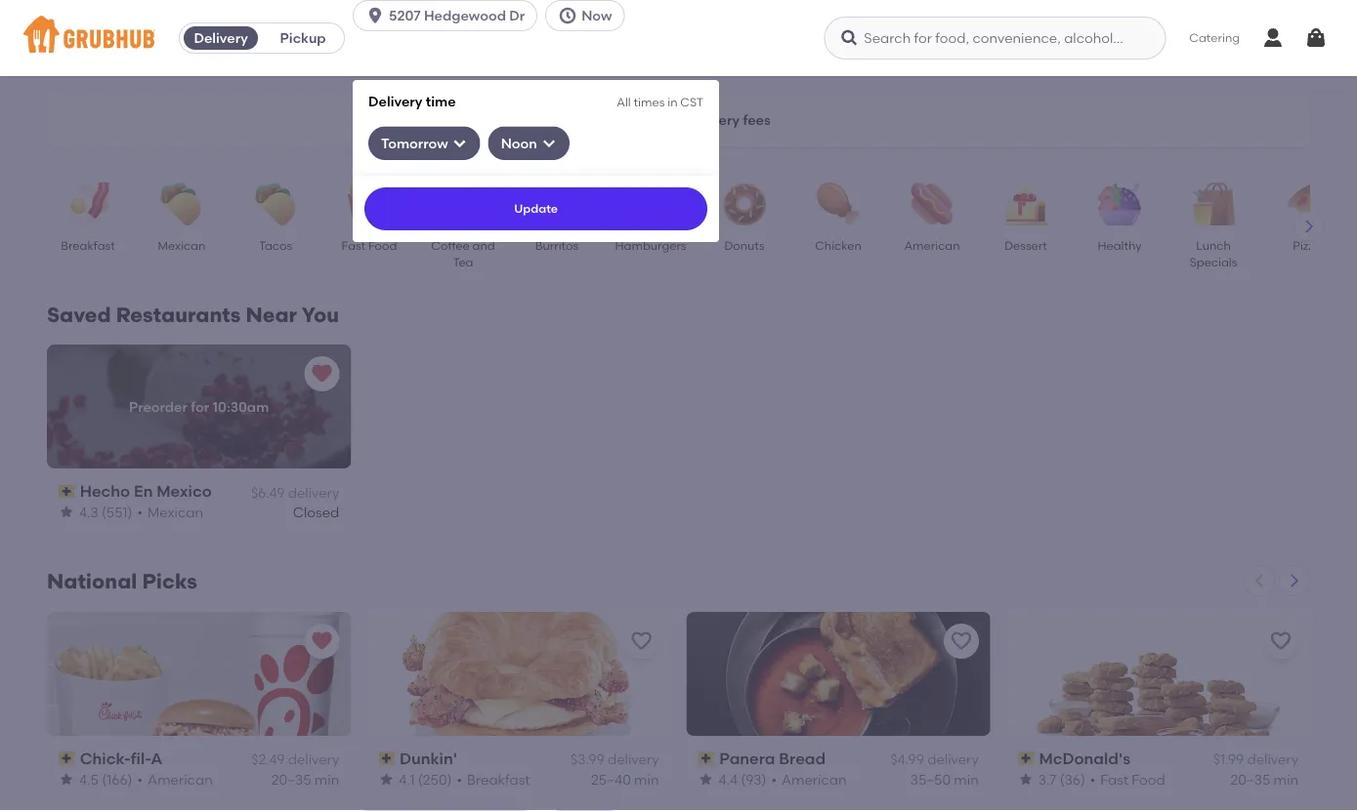 Task type: describe. For each thing, give the bounding box(es) containing it.
delivery for chick-fil-a
[[288, 752, 339, 769]]

saved restaurant image for hecho en mexico
[[310, 362, 333, 386]]

dr
[[509, 7, 525, 24]]

en
[[134, 482, 153, 501]]

5207 hedgewood dr button
[[353, 0, 545, 31]]

(93)
[[741, 772, 766, 788]]

chick-
[[80, 750, 131, 769]]

35–50 min
[[910, 772, 979, 788]]

mexico
[[157, 482, 212, 501]]

save this restaurant button for mcdonald's
[[1263, 624, 1298, 659]]

$6.49
[[251, 484, 285, 501]]

20–35 min for chick-fil-a
[[271, 772, 339, 788]]

national
[[47, 569, 137, 594]]

healthy
[[1098, 238, 1142, 253]]

panera bread
[[719, 750, 826, 769]]

dessert
[[1005, 238, 1047, 253]]

save this restaurant image for dunkin'
[[630, 630, 653, 654]]

update
[[514, 202, 558, 216]]

(551)
[[102, 504, 132, 521]]

national picks
[[47, 569, 197, 594]]

mexican image
[[148, 183, 216, 226]]

donuts
[[724, 238, 765, 253]]

2 horizontal spatial american
[[904, 238, 960, 253]]

fees
[[743, 112, 771, 128]]

$6.49 delivery
[[251, 484, 339, 501]]

hecho
[[80, 482, 130, 501]]

lunch specials
[[1190, 238, 1237, 270]]

panera
[[719, 750, 775, 769]]

burritos
[[535, 238, 579, 253]]

10:30am
[[213, 398, 269, 415]]

20–35 min for mcdonald's
[[1231, 772, 1298, 788]]

$4.99 delivery
[[890, 752, 979, 769]]

0 vertical spatial food
[[368, 238, 397, 253]]

0 vertical spatial svg image
[[840, 28, 859, 48]]

35–50
[[910, 772, 951, 788]]

hamburgers
[[615, 238, 686, 253]]

delivery time
[[368, 93, 456, 109]]

20–35 for mcdonald's
[[1231, 772, 1270, 788]]

(250)
[[418, 772, 452, 788]]

breakfast image
[[54, 183, 122, 226]]

saved restaurants near you
[[47, 303, 339, 328]]

american for chick-fil-a
[[148, 772, 213, 788]]

0 vertical spatial breakfast
[[61, 238, 115, 253]]

donuts image
[[710, 183, 779, 226]]

near
[[246, 303, 297, 328]]

all times in cst
[[617, 95, 704, 109]]

coffee and tea
[[431, 238, 495, 270]]

unlock $0 delivery fees
[[618, 112, 771, 128]]

4.3
[[79, 504, 98, 521]]

20–35 for chick-fil-a
[[271, 772, 311, 788]]

bread
[[779, 750, 826, 769]]

chicken
[[815, 238, 862, 253]]

main navigation navigation
[[0, 0, 1357, 812]]

subscription pass image for hecho
[[59, 485, 76, 499]]

time
[[426, 93, 456, 109]]

pizza
[[1293, 238, 1322, 253]]

hamburgers image
[[617, 183, 685, 226]]

• for chick-fil-a
[[137, 772, 143, 788]]

coffee
[[431, 238, 470, 253]]

and
[[472, 238, 495, 253]]

closed
[[293, 504, 339, 521]]

lunch specials image
[[1179, 183, 1248, 226]]

$0
[[668, 112, 684, 128]]

(166)
[[102, 772, 132, 788]]

4.1 (250)
[[399, 772, 452, 788]]

hecho en mexico
[[80, 482, 212, 501]]

$2.49 delivery
[[251, 752, 339, 769]]

min for chick-fil-a
[[314, 772, 339, 788]]

delivery down cst
[[687, 112, 740, 128]]

min for panera bread
[[954, 772, 979, 788]]

lunch
[[1196, 238, 1231, 253]]

5207
[[389, 7, 421, 24]]

4.5 (166)
[[79, 772, 132, 788]]

catering
[[1189, 31, 1240, 45]]

$2.49
[[251, 752, 285, 769]]

catering button
[[1176, 16, 1254, 60]]

in
[[668, 95, 678, 109]]

• mexican
[[137, 504, 203, 521]]

fil-
[[131, 750, 151, 769]]

american for panera bread
[[782, 772, 847, 788]]

$3.99 delivery
[[571, 752, 659, 769]]

restaurants
[[116, 303, 241, 328]]

0 horizontal spatial svg image
[[452, 136, 468, 151]]

delivery for hecho en mexico
[[288, 484, 339, 501]]

unlock
[[618, 112, 664, 128]]

caret left icon image
[[1252, 573, 1267, 589]]

save this restaurant image
[[1269, 630, 1293, 654]]



Task type: vqa. For each thing, say whether or not it's contained in the screenshot.
Hecho En Mexico's the 'Star icon'
yes



Task type: locate. For each thing, give the bounding box(es) containing it.
you
[[302, 303, 339, 328]]

4.4
[[719, 772, 738, 788]]

2 20–35 from the left
[[1231, 772, 1270, 788]]

delivery for delivery time
[[368, 93, 422, 109]]

subscription pass image left 'dunkin''
[[378, 752, 396, 766]]

1 horizontal spatial breakfast
[[467, 772, 530, 788]]

tacos
[[259, 238, 292, 253]]

2 min from the left
[[634, 772, 659, 788]]

0 vertical spatial mexican
[[158, 238, 206, 253]]

0 horizontal spatial 20–35 min
[[271, 772, 339, 788]]

3 min from the left
[[954, 772, 979, 788]]

pickup
[[280, 30, 326, 46]]

$1.99
[[1213, 752, 1244, 769]]

svg image
[[840, 28, 859, 48], [452, 136, 468, 151]]

2 saved restaurant image from the top
[[310, 630, 333, 654]]

food right (36)
[[1132, 772, 1165, 788]]

20–35 down $2.49 delivery
[[271, 772, 311, 788]]

1 min from the left
[[314, 772, 339, 788]]

0 horizontal spatial delivery
[[194, 30, 248, 46]]

caret right icon image up pizza
[[1301, 219, 1317, 234]]

star icon image for mcdonald's
[[1018, 772, 1033, 788]]

1 horizontal spatial • american
[[771, 772, 847, 788]]

20–35 min down $2.49 delivery
[[271, 772, 339, 788]]

0 vertical spatial delivery
[[194, 30, 248, 46]]

saved restaurant button for hecho en mexico
[[304, 357, 339, 392]]

2 horizontal spatial save this restaurant button
[[1263, 624, 1298, 659]]

min for mcdonald's
[[1274, 772, 1298, 788]]

3.7 (36)
[[1038, 772, 1085, 788]]

save this restaurant button for dunkin'
[[624, 624, 659, 659]]

delivery left time
[[368, 93, 422, 109]]

delivery inside button
[[194, 30, 248, 46]]

• down fil-
[[137, 772, 143, 788]]

tea
[[453, 255, 473, 270]]

25–40 min
[[591, 772, 659, 788]]

pizza image
[[1273, 183, 1341, 226]]

delivery for panera bread
[[927, 752, 979, 769]]

min right 25–40
[[634, 772, 659, 788]]

1 • american from the left
[[137, 772, 213, 788]]

delivery up 35–50 min
[[927, 752, 979, 769]]

2 20–35 min from the left
[[1231, 772, 1298, 788]]

coffee and tea image
[[429, 183, 497, 226]]

• fast food
[[1090, 772, 1165, 788]]

1 subscription pass image from the left
[[378, 752, 396, 766]]

picks
[[142, 569, 197, 594]]

breakfast right (250)
[[467, 772, 530, 788]]

caret right icon image right caret left icon
[[1287, 573, 1302, 589]]

0 horizontal spatial american
[[148, 772, 213, 788]]

• right (36)
[[1090, 772, 1096, 788]]

fast down fast food 'image' in the top left of the page
[[342, 238, 366, 253]]

american image
[[898, 183, 966, 226]]

breakfast
[[61, 238, 115, 253], [467, 772, 530, 788]]

american
[[904, 238, 960, 253], [148, 772, 213, 788], [782, 772, 847, 788]]

1 vertical spatial saved restaurant button
[[304, 624, 339, 659]]

• for panera bread
[[771, 772, 777, 788]]

svg image inside now button
[[558, 6, 578, 25]]

delivery for mcdonald's
[[1247, 752, 1298, 769]]

1 horizontal spatial svg image
[[840, 28, 859, 48]]

delivery up 25–40 min
[[608, 752, 659, 769]]

0 vertical spatial saved restaurant image
[[310, 362, 333, 386]]

•
[[137, 504, 143, 521], [137, 772, 143, 788], [457, 772, 462, 788], [771, 772, 777, 788], [1090, 772, 1096, 788]]

mcdonald's
[[1039, 750, 1130, 769]]

$4.99
[[890, 752, 924, 769]]

chicken image
[[804, 183, 873, 226]]

saved
[[47, 303, 111, 328]]

0 horizontal spatial • american
[[137, 772, 213, 788]]

delivery left pickup
[[194, 30, 248, 46]]

food down fast food 'image' in the top left of the page
[[368, 238, 397, 253]]

star icon image for dunkin'
[[378, 772, 394, 788]]

food
[[368, 238, 397, 253], [1132, 772, 1165, 788]]

update button
[[365, 187, 707, 230]]

1 horizontal spatial american
[[782, 772, 847, 788]]

1 vertical spatial mexican
[[148, 504, 203, 521]]

1 vertical spatial caret right icon image
[[1287, 573, 1302, 589]]

1 vertical spatial food
[[1132, 772, 1165, 788]]

american down a
[[148, 772, 213, 788]]

4.4 (93)
[[719, 772, 766, 788]]

1 saved restaurant image from the top
[[310, 362, 333, 386]]

1 vertical spatial fast
[[1101, 772, 1128, 788]]

svg image
[[366, 6, 385, 25], [558, 6, 578, 25], [1304, 26, 1328, 50], [541, 136, 557, 151]]

delivery right $2.49
[[288, 752, 339, 769]]

min
[[314, 772, 339, 788], [634, 772, 659, 788], [954, 772, 979, 788], [1274, 772, 1298, 788]]

all
[[617, 95, 631, 109]]

1 horizontal spatial 20–35
[[1231, 772, 1270, 788]]

delivery
[[194, 30, 248, 46], [368, 93, 422, 109]]

save this restaurant image for panera bread
[[949, 630, 973, 654]]

fast down mcdonald's
[[1101, 772, 1128, 788]]

now button
[[545, 0, 633, 31]]

1 horizontal spatial delivery
[[368, 93, 422, 109]]

mexican
[[158, 238, 206, 253], [148, 504, 203, 521]]

dunkin'
[[400, 750, 457, 769]]

3.7
[[1038, 772, 1057, 788]]

save this restaurant button
[[624, 624, 659, 659], [944, 624, 979, 659], [1263, 624, 1298, 659]]

min down $2.49 delivery
[[314, 772, 339, 788]]

0 horizontal spatial fast
[[342, 238, 366, 253]]

0 vertical spatial saved restaurant button
[[304, 357, 339, 392]]

subscription pass image left hecho
[[59, 485, 76, 499]]

star icon image for hecho en mexico
[[59, 505, 74, 520]]

american down bread
[[782, 772, 847, 788]]

subscription pass image for dunkin'
[[378, 752, 396, 766]]

0 horizontal spatial save this restaurant button
[[624, 624, 659, 659]]

caret right icon image
[[1301, 219, 1317, 234], [1287, 573, 1302, 589]]

• american down bread
[[771, 772, 847, 788]]

4.5
[[79, 772, 99, 788]]

1 vertical spatial svg image
[[452, 136, 468, 151]]

fast
[[342, 238, 366, 253], [1101, 772, 1128, 788]]

a
[[151, 750, 163, 769]]

subscription pass image
[[378, 752, 396, 766], [698, 752, 715, 766]]

american down american image
[[904, 238, 960, 253]]

subscription pass image left mcdonald's
[[1018, 752, 1035, 766]]

0 horizontal spatial subscription pass image
[[378, 752, 396, 766]]

preorder
[[129, 398, 188, 415]]

20–35 min down the $1.99 delivery
[[1231, 772, 1298, 788]]

0 vertical spatial caret right icon image
[[1301, 219, 1317, 234]]

star icon image for chick-fil-a
[[59, 772, 74, 788]]

0 horizontal spatial save this restaurant image
[[630, 630, 653, 654]]

2 saved restaurant button from the top
[[304, 624, 339, 659]]

1 horizontal spatial save this restaurant image
[[949, 630, 973, 654]]

fast food image
[[335, 183, 404, 226]]

(36)
[[1060, 772, 1085, 788]]

hedgewood
[[424, 7, 506, 24]]

0 horizontal spatial 20–35
[[271, 772, 311, 788]]

1 horizontal spatial food
[[1132, 772, 1165, 788]]

1 save this restaurant image from the left
[[630, 630, 653, 654]]

1 vertical spatial breakfast
[[467, 772, 530, 788]]

star icon image left 4.1
[[378, 772, 394, 788]]

dessert image
[[992, 183, 1060, 226]]

• american for panera bread
[[771, 772, 847, 788]]

saved restaurant button for chick-fil-a
[[304, 624, 339, 659]]

2 save this restaurant image from the left
[[949, 630, 973, 654]]

• american down a
[[137, 772, 213, 788]]

delivery
[[687, 112, 740, 128], [288, 484, 339, 501], [288, 752, 339, 769], [608, 752, 659, 769], [927, 752, 979, 769], [1247, 752, 1298, 769]]

cst
[[680, 95, 704, 109]]

save this restaurant button for panera bread
[[944, 624, 979, 659]]

1 20–35 from the left
[[271, 772, 311, 788]]

mexican down mexican image
[[158, 238, 206, 253]]

healthy image
[[1086, 183, 1154, 226]]

preorder for 10:30am
[[129, 398, 269, 415]]

• right (93)
[[771, 772, 777, 788]]

chick-fil-a
[[80, 750, 163, 769]]

min for dunkin'
[[634, 772, 659, 788]]

20–35 min
[[271, 772, 339, 788], [1231, 772, 1298, 788]]

1 saved restaurant button from the top
[[304, 357, 339, 392]]

fast food
[[342, 238, 397, 253]]

star icon image left '4.5'
[[59, 772, 74, 788]]

5207 hedgewood dr
[[389, 7, 525, 24]]

star icon image left 3.7
[[1018, 772, 1033, 788]]

subscription pass image left "chick-"
[[59, 752, 76, 766]]

noon
[[501, 135, 537, 152]]

svg image inside the 5207 hedgewood dr "button"
[[366, 6, 385, 25]]

2 subscription pass image from the left
[[698, 752, 715, 766]]

for
[[191, 398, 209, 415]]

min right 35–50
[[954, 772, 979, 788]]

saved restaurant image
[[310, 362, 333, 386], [310, 630, 333, 654]]

1 horizontal spatial fast
[[1101, 772, 1128, 788]]

star icon image left "4.4"
[[698, 772, 714, 788]]

20–35 down the $1.99 delivery
[[1231, 772, 1270, 788]]

• breakfast
[[457, 772, 530, 788]]

burritos image
[[523, 183, 591, 226]]

1 20–35 min from the left
[[271, 772, 339, 788]]

times
[[634, 95, 665, 109]]

• right (250)
[[457, 772, 462, 788]]

subscription pass image
[[59, 485, 76, 499], [59, 752, 76, 766], [1018, 752, 1035, 766]]

breakfast down "breakfast" image at the left top of the page
[[61, 238, 115, 253]]

2 save this restaurant button from the left
[[944, 624, 979, 659]]

1 vertical spatial delivery
[[368, 93, 422, 109]]

save this restaurant image
[[630, 630, 653, 654], [949, 630, 973, 654]]

1 horizontal spatial 20–35 min
[[1231, 772, 1298, 788]]

tacos image
[[241, 183, 310, 226]]

1 horizontal spatial save this restaurant button
[[944, 624, 979, 659]]

pickup button
[[262, 22, 344, 54]]

• american
[[137, 772, 213, 788], [771, 772, 847, 788]]

• for hecho en mexico
[[137, 504, 143, 521]]

25–40
[[591, 772, 631, 788]]

4 min from the left
[[1274, 772, 1298, 788]]

• american for chick-fil-a
[[137, 772, 213, 788]]

subscription pass image for chick-
[[59, 752, 76, 766]]

star icon image for panera bread
[[698, 772, 714, 788]]

0 horizontal spatial breakfast
[[61, 238, 115, 253]]

3 save this restaurant button from the left
[[1263, 624, 1298, 659]]

delivery right the $1.99
[[1247, 752, 1298, 769]]

delivery for delivery
[[194, 30, 248, 46]]

2 • american from the left
[[771, 772, 847, 788]]

tomorrow
[[381, 135, 448, 152]]

• for mcdonald's
[[1090, 772, 1096, 788]]

4.1
[[399, 772, 415, 788]]

1 vertical spatial saved restaurant image
[[310, 630, 333, 654]]

delivery button
[[180, 22, 262, 54]]

0 vertical spatial fast
[[342, 238, 366, 253]]

specials
[[1190, 255, 1237, 270]]

delivery for dunkin'
[[608, 752, 659, 769]]

min down the $1.99 delivery
[[1274, 772, 1298, 788]]

star icon image left 4.3
[[59, 505, 74, 520]]

• for dunkin'
[[457, 772, 462, 788]]

saved restaurant button
[[304, 357, 339, 392], [304, 624, 339, 659]]

subscription pass image left panera
[[698, 752, 715, 766]]

star icon image
[[59, 505, 74, 520], [59, 772, 74, 788], [378, 772, 394, 788], [698, 772, 714, 788], [1018, 772, 1033, 788]]

subscription pass image for panera bread
[[698, 752, 715, 766]]

$1.99 delivery
[[1213, 752, 1298, 769]]

mexican down mexico
[[148, 504, 203, 521]]

1 save this restaurant button from the left
[[624, 624, 659, 659]]

now
[[582, 7, 612, 24]]

0 horizontal spatial food
[[368, 238, 397, 253]]

1 horizontal spatial subscription pass image
[[698, 752, 715, 766]]

saved restaurant image for chick-fil-a
[[310, 630, 333, 654]]

$3.99
[[571, 752, 604, 769]]

• down en
[[137, 504, 143, 521]]

4.3 (551)
[[79, 504, 132, 521]]

delivery up closed
[[288, 484, 339, 501]]



